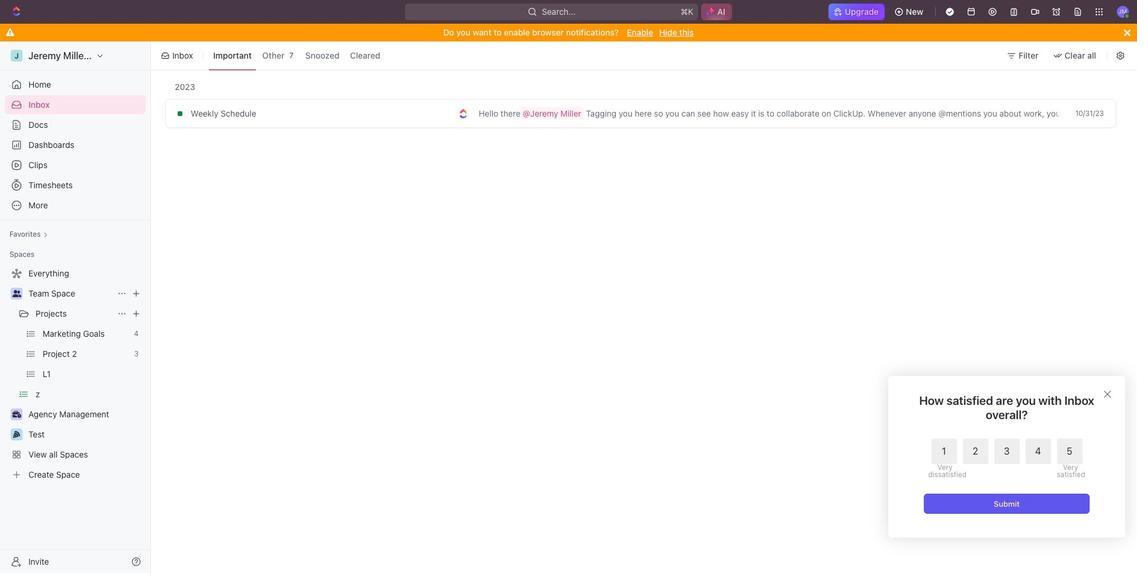 Task type: locate. For each thing, give the bounding box(es) containing it.
jeremy miller's workspace, , element
[[11, 50, 23, 62]]

business time image
[[12, 411, 21, 418]]

option group
[[929, 439, 1083, 479]]

tab list
[[207, 39, 387, 72]]

tree
[[5, 264, 146, 485]]

dialog
[[889, 376, 1126, 538]]

user group image
[[12, 290, 21, 297]]



Task type: vqa. For each thing, say whether or not it's contained in the screenshot.
tree
yes



Task type: describe. For each thing, give the bounding box(es) containing it.
pizza slice image
[[13, 431, 20, 438]]

tree inside the sidebar navigation
[[5, 264, 146, 485]]

sidebar navigation
[[0, 41, 153, 574]]



